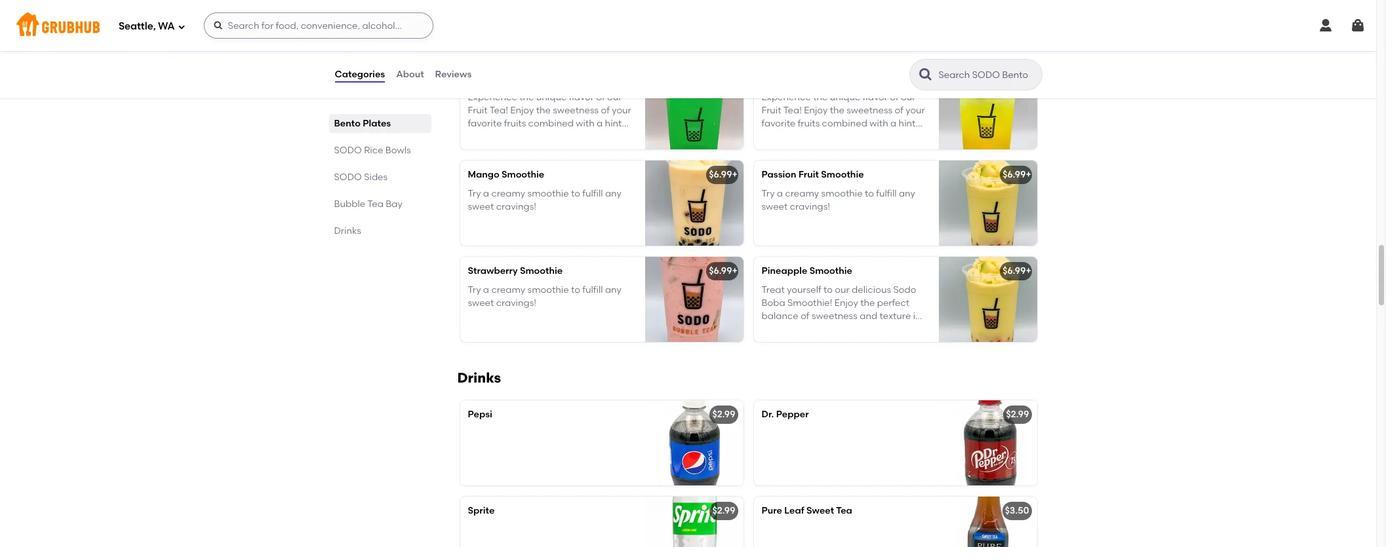 Task type: describe. For each thing, give the bounding box(es) containing it.
creamy for passion
[[785, 188, 819, 199]]

mango smoothie image
[[645, 161, 744, 246]]

refreshing inside button
[[479, 35, 523, 46]]

pepsi image
[[645, 401, 744, 486]]

$6.99 + for strawberry smoothie
[[709, 266, 738, 277]]

main navigation navigation
[[0, 0, 1377, 51]]

our inside button
[[607, 0, 622, 6]]

fruit right kiwi
[[489, 73, 509, 84]]

boba
[[762, 298, 786, 309]]

you inside button
[[492, 48, 508, 60]]

sodo rice bowls tab
[[334, 144, 426, 157]]

leaf
[[785, 506, 805, 517]]

+ for strawberry smoothie
[[732, 266, 738, 277]]

favorite inside button
[[468, 22, 502, 33]]

2 horizontal spatial tea
[[836, 506, 853, 517]]

treat
[[762, 284, 785, 296]]

sprite
[[468, 506, 495, 517]]

kiwi fruit tea image
[[645, 64, 744, 150]]

rice
[[364, 145, 383, 156]]

treat yourself to our delicious sodo boba smoothie! enjoy the perfect balance of sweetness and texture in every sip!
[[762, 284, 921, 336]]

in
[[914, 311, 921, 322]]

sodo for sodo sides
[[334, 172, 362, 183]]

experience the unique flavor of our fruit tea! enjoy the sweetness of your favorite fruits combined with a hint of refreshing tea - it's a delicious treat you won't want to miss! for the lemon fruit tea image
[[762, 92, 925, 156]]

bowls
[[386, 145, 411, 156]]

enjoy inside button
[[511, 8, 534, 20]]

want for the "kiwi fruit tea" image
[[537, 145, 559, 156]]

sides
[[364, 172, 388, 183]]

want inside button
[[537, 48, 559, 60]]

fruits inside button
[[504, 22, 526, 33]]

tea inside button
[[526, 35, 541, 46]]

seattle, wa
[[119, 20, 175, 32]]

won't inside 'experience the unique flavor of our fruit tea! enjoy the sweetness of your favorite fruits combined with a hint of refreshing tea - it's a delicious treat you won't want to miss!' button
[[510, 48, 534, 60]]

$6.25
[[1006, 73, 1030, 84]]

dr.
[[762, 410, 774, 421]]

kiwi
[[468, 73, 487, 84]]

it's for the lemon fruit tea image
[[843, 132, 855, 143]]

sweet
[[807, 506, 834, 517]]

flavor for the lemon fruit tea image
[[863, 92, 888, 103]]

try for strawberry smoothie
[[468, 284, 481, 296]]

you for the lemon fruit tea image
[[786, 145, 802, 156]]

bento plates tab
[[334, 117, 426, 131]]

fruits for the "kiwi fruit tea" image
[[504, 118, 526, 129]]

strawberry smoothie image
[[645, 257, 744, 343]]

about button
[[396, 51, 425, 98]]

mango smoothie
[[468, 169, 545, 181]]

$6.99 for pineapple smoothie
[[1003, 266, 1026, 277]]

yourself
[[787, 284, 822, 296]]

honeydew smoothie image
[[939, 0, 1037, 53]]

unique inside button
[[536, 0, 567, 6]]

$6.99 for mango smoothie
[[709, 169, 732, 181]]

smoothie for passion fruit smoothie
[[822, 188, 863, 199]]

sweet for mango smoothie
[[468, 201, 494, 212]]

and
[[860, 311, 878, 322]]

tea! for the "kiwi fruit tea" image
[[490, 105, 508, 116]]

try a creamy smoothie to fulfill any sweet cravings! for mango smoothie
[[468, 188, 622, 212]]

sprite image
[[645, 497, 744, 548]]

passion fruit smoothie
[[762, 169, 864, 181]]

the inside the treat yourself to our delicious sodo boba smoothie! enjoy the perfect balance of sweetness and texture in every sip!
[[861, 298, 875, 309]]

won't for the lemon fruit tea image
[[804, 145, 828, 156]]

sweet for passion fruit smoothie
[[762, 201, 788, 212]]

bento
[[334, 118, 361, 129]]

fulfill for mango smoothie
[[583, 188, 603, 199]]

hint for the "kiwi fruit tea" image
[[605, 118, 622, 129]]

to inside the treat yourself to our delicious sodo boba smoothie! enjoy the perfect balance of sweetness and texture in every sip!
[[824, 284, 833, 296]]

$6.99 for passion fruit smoothie
[[1003, 169, 1026, 181]]

Search SODO Bento search field
[[938, 69, 1038, 81]]

cravings! for passion
[[790, 201, 830, 212]]

sodo rice bowls
[[334, 145, 411, 156]]

smoothie for mango smoothie
[[502, 169, 545, 181]]

combined for the lemon fruit tea image
[[822, 118, 868, 129]]

pepper
[[776, 410, 809, 421]]

1 horizontal spatial tea
[[511, 73, 528, 84]]

cravings! for strawberry
[[496, 298, 537, 309]]

any for strawberry smoothie
[[605, 284, 622, 296]]

smoothie for strawberry smoothie
[[520, 266, 563, 277]]

pineapple
[[762, 266, 808, 277]]

smoothie for strawberry smoothie
[[528, 284, 569, 296]]

categories button
[[334, 51, 386, 98]]

unique for the lemon fruit tea image
[[830, 92, 861, 103]]

delicious inside button
[[572, 35, 611, 46]]

plates
[[363, 118, 391, 129]]

drinks inside tab
[[334, 226, 361, 237]]

sodo
[[894, 284, 917, 296]]

$6.99 + for passion fruit smoothie
[[1003, 169, 1032, 181]]

fruit down kiwi
[[468, 105, 488, 116]]

smoothie for mango smoothie
[[528, 188, 569, 199]]

your inside 'experience the unique flavor of our fruit tea! enjoy the sweetness of your favorite fruits combined with a hint of refreshing tea - it's a delicious treat you won't want to miss!' button
[[612, 8, 632, 20]]

perfect
[[878, 298, 910, 309]]

tea! for the lemon fruit tea image
[[784, 105, 802, 116]]

$6.99 + for mango smoothie
[[709, 169, 738, 181]]

try for mango smoothie
[[468, 188, 481, 199]]

flavor inside button
[[569, 0, 594, 6]]

tea inside tab
[[368, 199, 384, 210]]

miss! for the "kiwi fruit tea" image
[[573, 145, 595, 156]]

tea! inside button
[[490, 8, 508, 20]]

enjoy for the lemon fruit tea image
[[804, 105, 828, 116]]

want for the lemon fruit tea image
[[830, 145, 853, 156]]

sweetness inside button
[[553, 8, 599, 20]]

it's inside button
[[549, 35, 561, 46]]

sweet for strawberry smoothie
[[468, 298, 494, 309]]

pineapple smoothie image
[[939, 257, 1037, 343]]

experience for the "kiwi fruit tea" image
[[468, 92, 517, 103]]

fruits for the lemon fruit tea image
[[798, 118, 820, 129]]

experience the unique flavor of our fruit tea! enjoy the sweetness of your favorite fruits combined with a hint of refreshing tea - it's a delicious treat you won't want to miss! button
[[460, 0, 744, 60]]

1 horizontal spatial drinks
[[458, 370, 501, 387]]

refreshing for the "kiwi fruit tea" image
[[479, 132, 523, 143]]

bento plates
[[334, 118, 391, 129]]

reviews
[[435, 69, 472, 80]]

strawberry
[[468, 266, 518, 277]]

bubble
[[334, 199, 365, 210]]

0 horizontal spatial svg image
[[177, 23, 185, 31]]

pure leaf sweet tea
[[762, 506, 853, 517]]



Task type: vqa. For each thing, say whether or not it's contained in the screenshot.
the rightmost Tea
yes



Task type: locate. For each thing, give the bounding box(es) containing it.
+ for mango smoothie
[[732, 169, 738, 181]]

won't up kiwi fruit tea at the left of the page
[[510, 48, 534, 60]]

it's for the "kiwi fruit tea" image
[[549, 132, 561, 143]]

favorite down kiwi
[[468, 118, 502, 129]]

fruit
[[468, 8, 488, 20], [489, 73, 509, 84], [468, 105, 488, 116], [762, 105, 782, 116], [799, 169, 819, 181]]

your for the "kiwi fruit tea" image
[[612, 105, 632, 116]]

won't up mango smoothie
[[510, 145, 534, 156]]

hint
[[605, 22, 622, 33], [605, 118, 622, 129], [899, 118, 916, 129]]

refreshing up the passion
[[773, 132, 817, 143]]

any
[[605, 188, 622, 199], [899, 188, 916, 199], [605, 284, 622, 296]]

bubble tea bay tab
[[334, 197, 426, 211]]

2 svg image from the left
[[1351, 18, 1366, 33]]

try a creamy smoothie to fulfill any sweet cravings! down strawberry smoothie
[[468, 284, 622, 309]]

passion fruit smoothie image
[[939, 161, 1037, 246]]

fruit up the passion
[[762, 105, 782, 116]]

enjoy for pineapple smoothie image
[[835, 298, 859, 309]]

your
[[612, 8, 632, 20], [612, 105, 632, 116], [906, 105, 925, 116]]

seattle,
[[119, 20, 156, 32]]

drinks up pepsi
[[458, 370, 501, 387]]

sodo left rice on the left of the page
[[334, 145, 362, 156]]

favorite for the "kiwi fruit tea" image
[[468, 118, 502, 129]]

enjoy inside the treat yourself to our delicious sodo boba smoothie! enjoy the perfect balance of sweetness and texture in every sip!
[[835, 298, 859, 309]]

experience the unique flavor of our fruit tea! enjoy the sweetness of your favorite fruits combined with a hint of refreshing tea - it's a delicious treat you won't want to miss! for the "kiwi fruit tea" image
[[468, 92, 632, 156]]

reviews button
[[435, 51, 472, 98]]

with for the "kiwi fruit tea" image
[[576, 118, 595, 129]]

with for the lemon fruit tea image
[[870, 118, 889, 129]]

unique for the "kiwi fruit tea" image
[[536, 92, 567, 103]]

+ for pineapple smoothie
[[1026, 266, 1032, 277]]

1 horizontal spatial svg image
[[1351, 18, 1366, 33]]

you up kiwi fruit tea at the left of the page
[[492, 48, 508, 60]]

won't up passion fruit smoothie
[[804, 145, 828, 156]]

treat up kiwi
[[468, 48, 490, 60]]

refreshing
[[479, 35, 523, 46], [479, 132, 523, 143], [773, 132, 817, 143]]

smoothie
[[528, 188, 569, 199], [822, 188, 863, 199], [528, 284, 569, 296]]

experience the unique flavor of our fruit tea! enjoy the sweetness of your favorite fruits combined with a hint of refreshing tea - it's a delicious treat you won't want to miss!
[[468, 0, 632, 60], [468, 92, 632, 156], [762, 92, 925, 156]]

bay
[[386, 199, 403, 210]]

combined
[[528, 22, 574, 33], [528, 118, 574, 129], [822, 118, 868, 129]]

pure
[[762, 506, 782, 517]]

experience
[[468, 0, 517, 6], [468, 92, 517, 103], [762, 92, 811, 103]]

sweet down the passion
[[762, 201, 788, 212]]

2 vertical spatial tea
[[836, 506, 853, 517]]

try
[[468, 188, 481, 199], [762, 188, 775, 199], [468, 284, 481, 296]]

fruits
[[504, 22, 526, 33], [504, 118, 526, 129], [798, 118, 820, 129]]

1 vertical spatial sodo
[[334, 172, 362, 183]]

1 horizontal spatial svg image
[[213, 20, 223, 31]]

of
[[596, 0, 605, 6], [601, 8, 610, 20], [468, 35, 477, 46], [596, 92, 605, 103], [890, 92, 899, 103], [601, 105, 610, 116], [895, 105, 904, 116], [468, 132, 477, 143], [762, 132, 771, 143], [801, 311, 810, 322]]

tea
[[511, 73, 528, 84], [368, 199, 384, 210], [836, 506, 853, 517]]

you up the passion
[[786, 145, 802, 156]]

wa
[[158, 20, 175, 32]]

smoothie right the passion
[[821, 169, 864, 181]]

1 vertical spatial tea
[[368, 199, 384, 210]]

bubble tea bay
[[334, 199, 403, 210]]

tea up kiwi fruit tea at the left of the page
[[526, 35, 541, 46]]

of inside the treat yourself to our delicious sodo boba smoothie! enjoy the perfect balance of sweetness and texture in every sip!
[[801, 311, 810, 322]]

strawberry smoothie
[[468, 266, 563, 277]]

texture
[[880, 311, 911, 322]]

the
[[520, 0, 534, 6], [536, 8, 551, 20], [520, 92, 534, 103], [813, 92, 828, 103], [536, 105, 551, 116], [830, 105, 845, 116], [861, 298, 875, 309]]

try for passion fruit smoothie
[[762, 188, 775, 199]]

try down strawberry
[[468, 284, 481, 296]]

smoothie down passion fruit smoothie
[[822, 188, 863, 199]]

fruits up passion fruit smoothie
[[798, 118, 820, 129]]

tea!
[[490, 8, 508, 20], [490, 105, 508, 116], [784, 105, 802, 116]]

it's
[[549, 35, 561, 46], [549, 132, 561, 143], [843, 132, 855, 143]]

your for the lemon fruit tea image
[[906, 105, 925, 116]]

-
[[543, 35, 547, 46], [543, 132, 547, 143], [837, 132, 841, 143]]

favorite up kiwi
[[468, 22, 502, 33]]

lemon fruit tea image
[[939, 64, 1037, 150]]

cravings!
[[496, 201, 537, 212], [790, 201, 830, 212], [496, 298, 537, 309]]

tea
[[526, 35, 541, 46], [526, 132, 541, 143], [820, 132, 835, 143]]

try down the passion
[[762, 188, 775, 199]]

0 vertical spatial tea
[[511, 73, 528, 84]]

favorite for the lemon fruit tea image
[[762, 118, 796, 129]]

any for passion fruit smoothie
[[899, 188, 916, 199]]

+ for passion fruit smoothie
[[1026, 169, 1032, 181]]

pure leaf sweet tea image
[[939, 497, 1037, 548]]

you up mango smoothie
[[492, 145, 508, 156]]

favorite up the passion
[[762, 118, 796, 129]]

cravings! down passion fruit smoothie
[[790, 201, 830, 212]]

sodo for sodo rice bowls
[[334, 145, 362, 156]]

treat up the passion
[[762, 145, 784, 156]]

balance
[[762, 311, 799, 322]]

our inside the treat yourself to our delicious sodo boba smoothie! enjoy the perfect balance of sweetness and texture in every sip!
[[835, 284, 850, 296]]

drinks down bubble
[[334, 226, 361, 237]]

treat for the "kiwi fruit tea" image
[[468, 145, 490, 156]]

1 vertical spatial drinks
[[458, 370, 501, 387]]

smoothie
[[502, 169, 545, 181], [821, 169, 864, 181], [520, 266, 563, 277], [810, 266, 853, 277]]

1 sodo from the top
[[334, 145, 362, 156]]

miss!
[[573, 48, 595, 60], [573, 145, 595, 156], [866, 145, 889, 156]]

tea up passion fruit smoothie
[[820, 132, 835, 143]]

tea right kiwi
[[511, 73, 528, 84]]

sweetness
[[553, 8, 599, 20], [553, 105, 599, 116], [847, 105, 893, 116], [812, 311, 858, 322]]

fulfill for strawberry smoothie
[[583, 284, 603, 296]]

+
[[732, 169, 738, 181], [1026, 169, 1032, 181], [732, 266, 738, 277], [1026, 266, 1032, 277]]

treat inside button
[[468, 48, 490, 60]]

$6.99
[[709, 169, 732, 181], [1003, 169, 1026, 181], [709, 266, 732, 277], [1003, 266, 1026, 277]]

smoothie up yourself
[[810, 266, 853, 277]]

blueberry fruit tea image
[[645, 0, 744, 53]]

passion
[[762, 169, 797, 181]]

enjoy
[[511, 8, 534, 20], [511, 105, 534, 116], [804, 105, 828, 116], [835, 298, 859, 309]]

creamy down mango smoothie
[[492, 188, 526, 199]]

to inside button
[[561, 48, 570, 60]]

miss! for the lemon fruit tea image
[[866, 145, 889, 156]]

hint inside button
[[605, 22, 622, 33]]

creamy down strawberry smoothie
[[492, 284, 526, 296]]

enjoy for the "kiwi fruit tea" image
[[511, 105, 534, 116]]

won't for the "kiwi fruit tea" image
[[510, 145, 534, 156]]

experience for the lemon fruit tea image
[[762, 92, 811, 103]]

sip!
[[788, 324, 803, 336]]

creamy down passion fruit smoothie
[[785, 188, 819, 199]]

tea up mango smoothie
[[526, 132, 541, 143]]

tea for the lemon fruit tea image
[[820, 132, 835, 143]]

flavor
[[569, 0, 594, 6], [569, 92, 594, 103], [863, 92, 888, 103]]

0 vertical spatial sodo
[[334, 145, 362, 156]]

combined for the "kiwi fruit tea" image
[[528, 118, 574, 129]]

- inside 'experience the unique flavor of our fruit tea! enjoy the sweetness of your favorite fruits combined with a hint of refreshing tea - it's a delicious treat you won't want to miss!' button
[[543, 35, 547, 46]]

won't
[[510, 48, 534, 60], [510, 145, 534, 156], [804, 145, 828, 156]]

sodo sides
[[334, 172, 388, 183]]

2 sodo from the top
[[334, 172, 362, 183]]

$3.50
[[1005, 506, 1030, 517]]

try a creamy smoothie to fulfill any sweet cravings!
[[468, 188, 622, 212], [762, 188, 916, 212], [468, 284, 622, 309]]

0 horizontal spatial tea
[[368, 199, 384, 210]]

combined inside button
[[528, 22, 574, 33]]

mango
[[468, 169, 500, 181]]

fruit up kiwi
[[468, 8, 488, 20]]

refreshing up kiwi fruit tea at the left of the page
[[479, 35, 523, 46]]

svg image
[[213, 20, 223, 31], [177, 23, 185, 31]]

pepsi
[[468, 410, 493, 421]]

fulfill
[[583, 188, 603, 199], [877, 188, 897, 199], [583, 284, 603, 296]]

try a creamy smoothie to fulfill any sweet cravings! down mango smoothie
[[468, 188, 622, 212]]

every
[[762, 324, 786, 336]]

tea left bay
[[368, 199, 384, 210]]

delicious
[[572, 35, 611, 46], [572, 132, 611, 143], [865, 132, 905, 143], [852, 284, 891, 296]]

1 svg image from the left
[[1318, 18, 1334, 33]]

cravings! down mango smoothie
[[496, 201, 537, 212]]

sweetness inside the treat yourself to our delicious sodo boba smoothie! enjoy the perfect balance of sweetness and texture in every sip!
[[812, 311, 858, 322]]

with inside button
[[576, 22, 595, 33]]

refreshing for the lemon fruit tea image
[[773, 132, 817, 143]]

smoothie down mango smoothie
[[528, 188, 569, 199]]

creamy
[[492, 188, 526, 199], [785, 188, 819, 199], [492, 284, 526, 296]]

sweet
[[468, 201, 494, 212], [762, 201, 788, 212], [468, 298, 494, 309]]

0 horizontal spatial drinks
[[334, 226, 361, 237]]

sweet down strawberry
[[468, 298, 494, 309]]

fruits up kiwi fruit tea at the left of the page
[[504, 22, 526, 33]]

$6.99 for strawberry smoothie
[[709, 266, 732, 277]]

you for the "kiwi fruit tea" image
[[492, 145, 508, 156]]

$2.99
[[713, 410, 736, 421], [1007, 410, 1030, 421], [713, 506, 736, 517]]

dr. pepper
[[762, 410, 809, 421]]

drinks
[[334, 226, 361, 237], [458, 370, 501, 387]]

to
[[561, 48, 570, 60], [561, 145, 570, 156], [855, 145, 864, 156], [571, 188, 580, 199], [865, 188, 874, 199], [571, 284, 580, 296], [824, 284, 833, 296]]

Search for food, convenience, alcohol... search field
[[204, 12, 433, 39]]

smoothie down strawberry smoothie
[[528, 284, 569, 296]]

fruit inside button
[[468, 8, 488, 20]]

pineapple smoothie
[[762, 266, 853, 277]]

smoothie for pineapple smoothie
[[810, 266, 853, 277]]

search icon image
[[918, 67, 934, 83]]

hint for the lemon fruit tea image
[[899, 118, 916, 129]]

- for the lemon fruit tea image
[[837, 132, 841, 143]]

categories
[[335, 69, 385, 80]]

fruits down kiwi fruit tea at the left of the page
[[504, 118, 526, 129]]

svg image
[[1318, 18, 1334, 33], [1351, 18, 1366, 33]]

flavor for the "kiwi fruit tea" image
[[569, 92, 594, 103]]

with
[[576, 22, 595, 33], [576, 118, 595, 129], [870, 118, 889, 129]]

sodo sides tab
[[334, 171, 426, 184]]

$2.99 for pure leaf sweet tea
[[713, 506, 736, 517]]

about
[[396, 69, 424, 80]]

smoothie right strawberry
[[520, 266, 563, 277]]

treat for the lemon fruit tea image
[[762, 145, 784, 156]]

smoothie!
[[788, 298, 833, 309]]

try a creamy smoothie to fulfill any sweet cravings! down passion fruit smoothie
[[762, 188, 916, 212]]

experience inside button
[[468, 0, 517, 6]]

fulfill for passion fruit smoothie
[[877, 188, 897, 199]]

try down mango on the left top of page
[[468, 188, 481, 199]]

$6.99 +
[[709, 169, 738, 181], [1003, 169, 1032, 181], [709, 266, 738, 277], [1003, 266, 1032, 277]]

creamy for mango
[[492, 188, 526, 199]]

sodo
[[334, 145, 362, 156], [334, 172, 362, 183]]

miss! inside 'experience the unique flavor of our fruit tea! enjoy the sweetness of your favorite fruits combined with a hint of refreshing tea - it's a delicious treat you won't want to miss!' button
[[573, 48, 595, 60]]

you
[[492, 48, 508, 60], [492, 145, 508, 156], [786, 145, 802, 156]]

fruit right the passion
[[799, 169, 819, 181]]

- for the "kiwi fruit tea" image
[[543, 132, 547, 143]]

$2.99 for dr. pepper
[[713, 410, 736, 421]]

unique
[[536, 0, 567, 6], [536, 92, 567, 103], [830, 92, 861, 103]]

smoothie right mango on the left top of page
[[502, 169, 545, 181]]

delicious inside the treat yourself to our delicious sodo boba smoothie! enjoy the perfect balance of sweetness and texture in every sip!
[[852, 284, 891, 296]]

our
[[607, 0, 622, 6], [607, 92, 622, 103], [901, 92, 916, 103], [835, 284, 850, 296]]

any for mango smoothie
[[605, 188, 622, 199]]

tea for the "kiwi fruit tea" image
[[526, 132, 541, 143]]

try a creamy smoothie to fulfill any sweet cravings! for passion fruit smoothie
[[762, 188, 916, 212]]

$6.99 + for pineapple smoothie
[[1003, 266, 1032, 277]]

kiwi fruit tea
[[468, 73, 528, 84]]

treat up mango on the left top of page
[[468, 145, 490, 156]]

sodo up bubble
[[334, 172, 362, 183]]

creamy for strawberry
[[492, 284, 526, 296]]

0 horizontal spatial svg image
[[1318, 18, 1334, 33]]

treat
[[468, 48, 490, 60], [468, 145, 490, 156], [762, 145, 784, 156]]

want
[[537, 48, 559, 60], [537, 145, 559, 156], [830, 145, 853, 156]]

dr. pepper image
[[939, 401, 1037, 486]]

0 vertical spatial drinks
[[334, 226, 361, 237]]

a
[[597, 22, 603, 33], [563, 35, 569, 46], [597, 118, 603, 129], [891, 118, 897, 129], [563, 132, 569, 143], [857, 132, 863, 143], [483, 188, 489, 199], [777, 188, 783, 199], [483, 284, 489, 296]]

drinks tab
[[334, 224, 426, 238]]

cravings! down strawberry smoothie
[[496, 298, 537, 309]]

tea right sweet
[[836, 506, 853, 517]]

refreshing up mango smoothie
[[479, 132, 523, 143]]

cravings! for mango
[[496, 201, 537, 212]]

try a creamy smoothie to fulfill any sweet cravings! for strawberry smoothie
[[468, 284, 622, 309]]

sweet down mango on the left top of page
[[468, 201, 494, 212]]

favorite
[[468, 22, 502, 33], [468, 118, 502, 129], [762, 118, 796, 129]]



